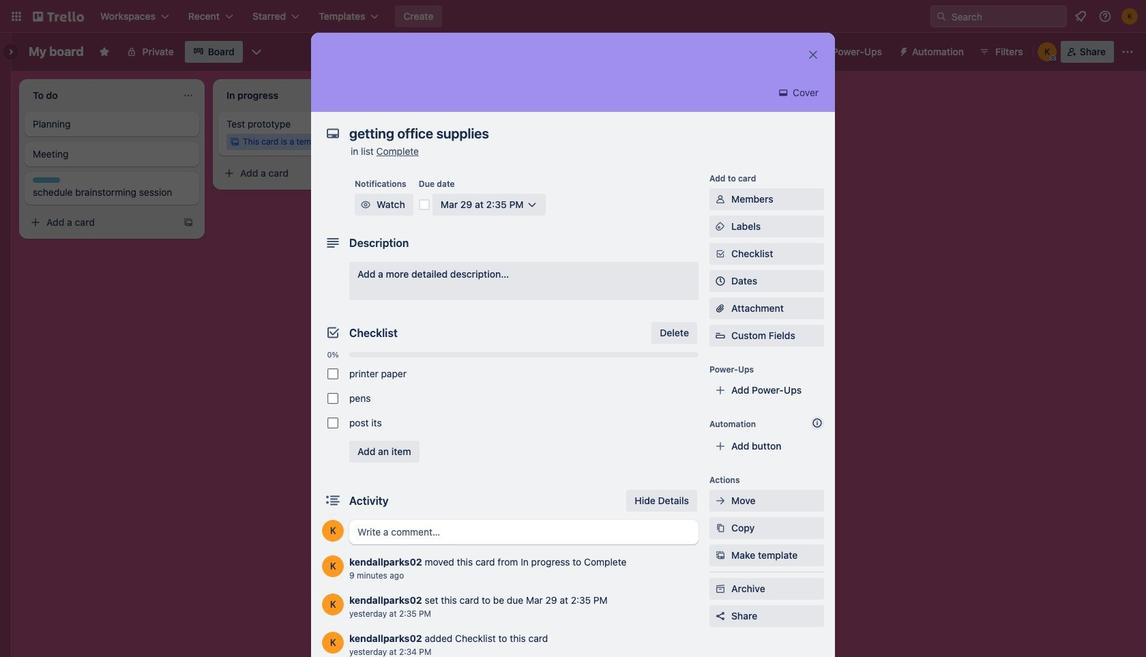 Task type: describe. For each thing, give the bounding box(es) containing it.
open information menu image
[[1099, 10, 1113, 23]]

1 horizontal spatial create from template… image
[[377, 168, 388, 179]]

0 vertical spatial kendallparks02 (kendallparks02) image
[[1038, 42, 1057, 61]]

2 vertical spatial kendallparks02 (kendallparks02) image
[[322, 632, 344, 654]]

2 vertical spatial sm image
[[714, 494, 728, 508]]

Write a comment text field
[[349, 520, 699, 545]]

star or unstar board image
[[99, 46, 110, 57]]

0 notifications image
[[1073, 8, 1089, 25]]

1 vertical spatial sm image
[[714, 192, 728, 206]]

back to home image
[[33, 5, 84, 27]]

1 vertical spatial kendallparks02 (kendallparks02) image
[[322, 520, 344, 542]]

show menu image
[[1121, 45, 1135, 59]]



Task type: vqa. For each thing, say whether or not it's contained in the screenshot.
the Template related to OKR
no



Task type: locate. For each thing, give the bounding box(es) containing it.
primary element
[[0, 0, 1147, 33]]

0 vertical spatial kendallparks02 (kendallparks02) image
[[1122, 8, 1138, 25]]

group
[[322, 362, 699, 435]]

None checkbox
[[420, 158, 468, 175], [328, 369, 339, 379], [420, 158, 468, 175], [328, 369, 339, 379]]

sm image
[[893, 41, 913, 60], [714, 192, 728, 206], [714, 494, 728, 508]]

None checkbox
[[328, 393, 339, 404], [328, 418, 339, 429], [328, 393, 339, 404], [328, 418, 339, 429]]

1 vertical spatial kendallparks02 (kendallparks02) image
[[322, 594, 344, 616]]

Board name text field
[[22, 41, 91, 63]]

Search field
[[947, 6, 1067, 27]]

customize views image
[[250, 45, 263, 59]]

Mark due date as complete checkbox
[[419, 199, 430, 210]]

kendallparks02 (kendallparks02) image
[[1122, 8, 1138, 25], [322, 520, 344, 542], [322, 556, 344, 577]]

sm image
[[777, 86, 791, 100], [359, 198, 373, 212], [714, 220, 728, 233], [714, 521, 728, 535], [714, 549, 728, 562], [714, 582, 728, 596]]

kendallparks02 (kendallparks02) image
[[1038, 42, 1057, 61], [322, 594, 344, 616], [322, 632, 344, 654]]

1 vertical spatial create from template… image
[[183, 217, 194, 228]]

search image
[[936, 11, 947, 22]]

color: sky, title: "design" element
[[33, 177, 60, 183]]

0 vertical spatial sm image
[[893, 41, 913, 60]]

0 horizontal spatial create from template… image
[[183, 217, 194, 228]]

2 vertical spatial kendallparks02 (kendallparks02) image
[[322, 556, 344, 577]]

0 vertical spatial create from template… image
[[377, 168, 388, 179]]

None text field
[[343, 121, 793, 146]]

create from template… image
[[377, 168, 388, 179], [183, 217, 194, 228]]



